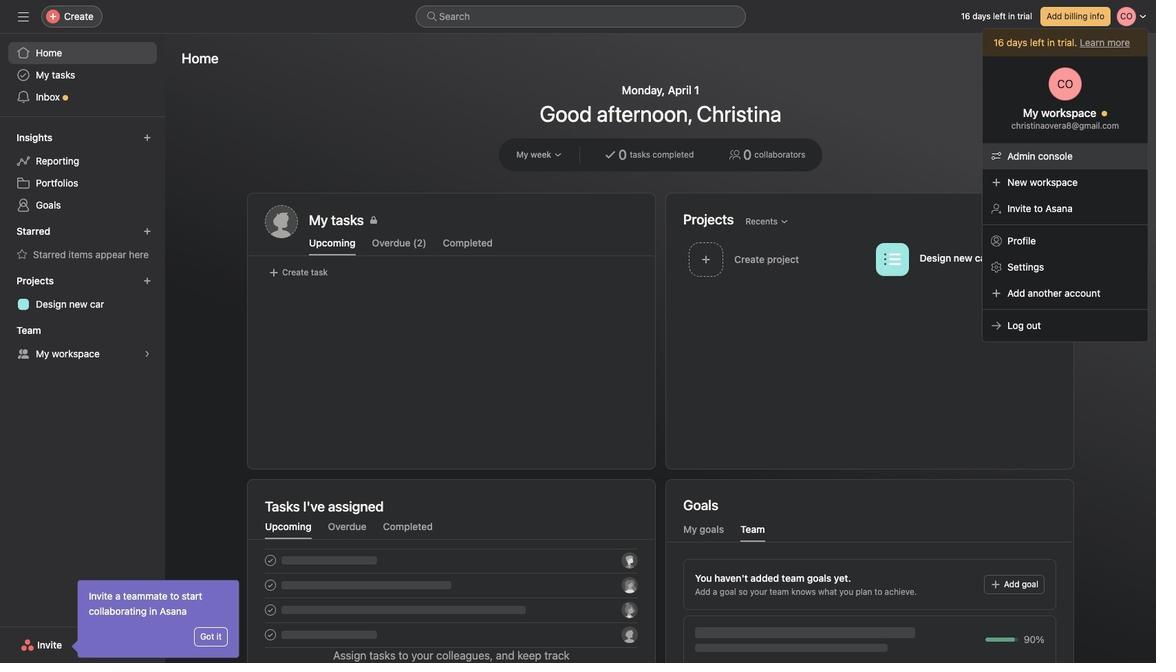 Task type: vqa. For each thing, say whether or not it's contained in the screenshot.
menu item at the right top of the page
yes



Task type: describe. For each thing, give the bounding box(es) containing it.
add items to starred image
[[143, 227, 151, 235]]

hide sidebar image
[[18, 11, 29, 22]]

open user profile image
[[1049, 67, 1082, 101]]

see details, my workspace image
[[143, 350, 151, 358]]

new project or portfolio image
[[143, 277, 151, 285]]

global element
[[0, 34, 165, 116]]

new insights image
[[143, 134, 151, 142]]



Task type: locate. For each thing, give the bounding box(es) containing it.
menu item
[[983, 143, 1149, 169]]

add profile photo image
[[265, 205, 298, 238]]

list item
[[684, 238, 871, 280]]

starred element
[[0, 219, 165, 269]]

list image
[[884, 251, 901, 268]]

insights element
[[0, 125, 165, 219]]

projects element
[[0, 269, 165, 318]]

tooltip
[[74, 580, 239, 658]]

teams element
[[0, 318, 165, 368]]

list box
[[416, 6, 746, 28]]



